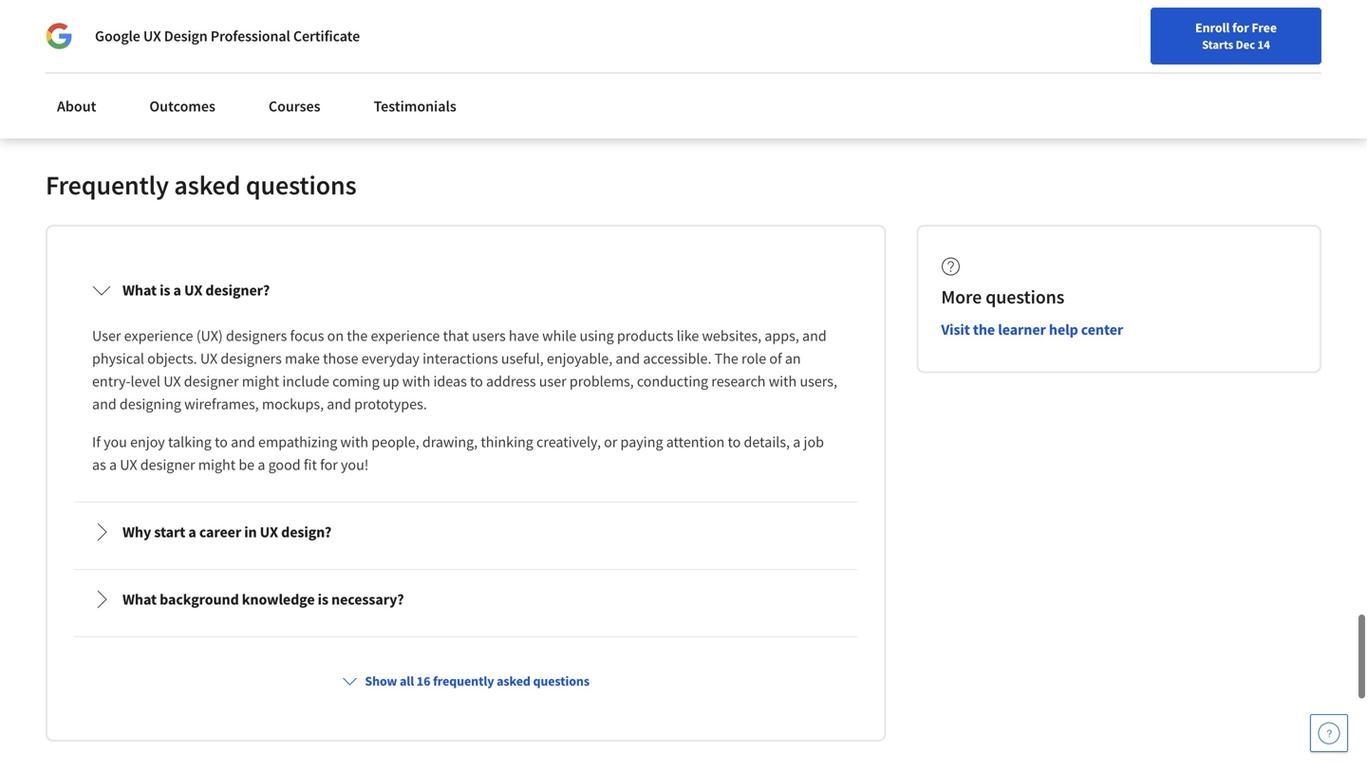 Task type: vqa. For each thing, say whether or not it's contained in the screenshot.
first stars from the top of the page
no



Task type: describe. For each thing, give the bounding box(es) containing it.
details,
[[744, 431, 790, 450]]

testimonials link
[[362, 85, 468, 127]]

all
[[400, 671, 414, 688]]

frequently
[[433, 671, 494, 688]]

visit
[[941, 318, 970, 337]]

visit the learner help center
[[941, 318, 1123, 337]]

entry-
[[92, 370, 131, 389]]

show
[[365, 671, 397, 688]]

wireframes,
[[184, 393, 259, 412]]

designer?
[[205, 279, 270, 298]]

research
[[711, 370, 766, 389]]

objects.
[[147, 347, 197, 366]]

frequently asked questions
[[46, 167, 357, 200]]

user experience (ux) designers focus on the experience that users have while using products like websites, apps, and physical objects. ux designers make those everyday interactions useful, enjoyable, and accessible. the role of an entry-level ux designer might include coming up with ideas to address user problems, conducting research with users, and designing wireframes, mockups, and prototypes.
[[92, 325, 840, 412]]

why start a career in ux design?
[[122, 521, 332, 540]]

visit the learner help center link
[[941, 318, 1123, 337]]

fit
[[304, 454, 317, 473]]

enjoy
[[130, 431, 165, 450]]

if you enjoy talking to and empathizing with people, drawing, thinking creatively, or paying attention to details, a job as a ux designer might be a good fit for you!
[[92, 431, 827, 473]]

an
[[785, 347, 801, 366]]

what for what background knowledge is necessary?
[[122, 589, 157, 608]]

designing
[[120, 393, 181, 412]]

design
[[164, 27, 208, 46]]

accessible.
[[643, 347, 712, 366]]

in
[[244, 521, 257, 540]]

and inside the if you enjoy talking to and empathizing with people, drawing, thinking creatively, or paying attention to details, a job as a ux designer might be a good fit for you!
[[231, 431, 255, 450]]

the
[[715, 347, 739, 366]]

up
[[383, 370, 399, 389]]

what is a ux designer?
[[122, 279, 270, 298]]

products
[[617, 325, 674, 344]]

14
[[1258, 37, 1270, 52]]

you
[[104, 431, 127, 450]]

those
[[323, 347, 358, 366]]

outcomes link
[[138, 85, 227, 127]]

user
[[539, 370, 567, 389]]

what for what is a ux designer?
[[122, 279, 157, 298]]

more questions
[[941, 283, 1065, 307]]

background
[[160, 589, 239, 608]]

include
[[282, 370, 329, 389]]

and down entry-
[[92, 393, 117, 412]]

coursera image
[[23, 15, 143, 46]]

might inside user experience (ux) designers focus on the experience that users have while using products like websites, apps, and physical objects. ux designers make those everyday interactions useful, enjoyable, and accessible. the role of an entry-level ux designer might include coming up with ideas to address user problems, conducting research with users, and designing wireframes, mockups, and prototypes.
[[242, 370, 279, 389]]

design?
[[281, 521, 332, 540]]

people,
[[371, 431, 419, 450]]

a right the be
[[258, 454, 265, 473]]

center
[[1081, 318, 1123, 337]]

free
[[1252, 19, 1277, 36]]

for inside the if you enjoy talking to and empathizing with people, drawing, thinking creatively, or paying attention to details, a job as a ux designer might be a good fit for you!
[[320, 454, 338, 473]]

with inside the if you enjoy talking to and empathizing with people, drawing, thinking creatively, or paying attention to details, a job as a ux designer might be a good fit for you!
[[340, 431, 368, 450]]

ideas
[[433, 370, 467, 389]]

might inside the if you enjoy talking to and empathizing with people, drawing, thinking creatively, or paying attention to details, a job as a ux designer might be a good fit for you!
[[198, 454, 236, 473]]

courses
[[269, 97, 321, 116]]

like
[[677, 325, 699, 344]]

to inside user experience (ux) designers focus on the experience that users have while using products like websites, apps, and physical objects. ux designers make those everyday interactions useful, enjoyable, and accessible. the role of an entry-level ux designer might include coming up with ideas to address user problems, conducting research with users, and designing wireframes, mockups, and prototypes.
[[470, 370, 483, 389]]

dec
[[1236, 37, 1255, 52]]

using
[[580, 325, 614, 344]]

on
[[327, 325, 344, 344]]

career
[[199, 521, 241, 540]]

ux left designer?
[[184, 279, 203, 298]]

0 horizontal spatial to
[[215, 431, 228, 450]]

2 horizontal spatial questions
[[986, 283, 1065, 307]]

enroll for free starts dec 14
[[1195, 19, 1277, 52]]

2 horizontal spatial with
[[769, 370, 797, 389]]

1 vertical spatial designers
[[221, 347, 282, 366]]

make
[[285, 347, 320, 366]]

thinking
[[481, 431, 533, 450]]

learner
[[998, 318, 1046, 337]]

questions inside dropdown button
[[533, 671, 590, 688]]

problems,
[[570, 370, 634, 389]]

if
[[92, 431, 101, 450]]

coming
[[332, 370, 380, 389]]

necessary?
[[331, 589, 404, 608]]

why
[[122, 521, 151, 540]]

start
[[154, 521, 185, 540]]

as
[[92, 454, 106, 473]]

0 vertical spatial designers
[[226, 325, 287, 344]]

be
[[239, 454, 255, 473]]

that
[[443, 325, 469, 344]]

16
[[417, 671, 430, 688]]

websites,
[[702, 325, 762, 344]]

outcomes
[[149, 97, 215, 116]]



Task type: locate. For each thing, give the bounding box(es) containing it.
is up objects.
[[160, 279, 170, 298]]

experience up everyday
[[371, 325, 440, 344]]

ux right in
[[260, 521, 278, 540]]

user
[[92, 325, 121, 344]]

and up the be
[[231, 431, 255, 450]]

designer down enjoy
[[140, 454, 195, 473]]

testimonials
[[374, 97, 456, 116]]

for up "dec"
[[1232, 19, 1249, 36]]

and right apps,
[[802, 325, 827, 344]]

0 horizontal spatial for
[[320, 454, 338, 473]]

1 vertical spatial what
[[122, 589, 157, 608]]

the right visit
[[973, 318, 995, 337]]

2 what from the top
[[122, 589, 157, 608]]

show all 16 frequently asked questions
[[365, 671, 590, 688]]

more
[[941, 283, 982, 307]]

0 horizontal spatial asked
[[174, 167, 241, 200]]

knowledge
[[242, 589, 315, 608]]

1 horizontal spatial might
[[242, 370, 279, 389]]

experience
[[124, 325, 193, 344], [371, 325, 440, 344]]

users
[[472, 325, 506, 344]]

show all 16 frequently asked questions button
[[335, 663, 597, 697]]

show notifications image
[[1146, 24, 1169, 47]]

0 horizontal spatial with
[[340, 431, 368, 450]]

2 horizontal spatial to
[[728, 431, 741, 450]]

and down coming
[[327, 393, 351, 412]]

help
[[1049, 318, 1078, 337]]

conducting
[[637, 370, 708, 389]]

with down 'of' at the right top of page
[[769, 370, 797, 389]]

the inside user experience (ux) designers focus on the experience that users have while using products like websites, apps, and physical objects. ux designers make those everyday interactions useful, enjoyable, and accessible. the role of an entry-level ux designer might include coming up with ideas to address user problems, conducting research with users, and designing wireframes, mockups, and prototypes.
[[347, 325, 368, 344]]

0 vertical spatial for
[[1232, 19, 1249, 36]]

might up mockups,
[[242, 370, 279, 389]]

0 horizontal spatial questions
[[246, 167, 357, 200]]

menu item
[[1004, 19, 1127, 81]]

1 what from the top
[[122, 279, 157, 298]]

enroll
[[1195, 19, 1230, 36]]

with right up
[[402, 370, 430, 389]]

None search field
[[271, 12, 584, 50]]

a right start
[[188, 521, 196, 540]]

you!
[[341, 454, 369, 473]]

level
[[131, 370, 160, 389]]

for right fit
[[320, 454, 338, 473]]

google image
[[46, 23, 72, 49]]

to right 'talking'
[[215, 431, 228, 450]]

have
[[509, 325, 539, 344]]

1 horizontal spatial the
[[973, 318, 995, 337]]

apps,
[[765, 325, 799, 344]]

1 experience from the left
[[124, 325, 193, 344]]

what background knowledge is necessary?
[[122, 589, 404, 608]]

empathizing
[[258, 431, 337, 450]]

certificate
[[293, 27, 360, 46]]

2 vertical spatial questions
[[533, 671, 590, 688]]

courses link
[[257, 85, 332, 127]]

and
[[802, 325, 827, 344], [616, 347, 640, 366], [92, 393, 117, 412], [327, 393, 351, 412], [231, 431, 255, 450]]

1 horizontal spatial is
[[318, 589, 328, 608]]

what inside 'dropdown button'
[[122, 589, 157, 608]]

enjoyable,
[[547, 347, 613, 366]]

1 horizontal spatial asked
[[497, 671, 531, 688]]

experience up objects.
[[124, 325, 193, 344]]

everyday
[[362, 347, 420, 366]]

with up you!
[[340, 431, 368, 450]]

talking
[[168, 431, 212, 450]]

0 vertical spatial asked
[[174, 167, 241, 200]]

might
[[242, 370, 279, 389], [198, 454, 236, 473]]

for inside enroll for free starts dec 14
[[1232, 19, 1249, 36]]

starts
[[1202, 37, 1234, 52]]

ux down (ux)
[[200, 347, 218, 366]]

creatively,
[[536, 431, 601, 450]]

or
[[604, 431, 618, 450]]

users,
[[800, 370, 837, 389]]

a left designer?
[[173, 279, 181, 298]]

drawing,
[[422, 431, 478, 450]]

to left details,
[[728, 431, 741, 450]]

to right ideas
[[470, 370, 483, 389]]

interactions
[[423, 347, 498, 366]]

of
[[769, 347, 782, 366]]

while
[[542, 325, 577, 344]]

asked right frequently
[[497, 671, 531, 688]]

0 horizontal spatial the
[[347, 325, 368, 344]]

asked down outcomes
[[174, 167, 241, 200]]

0 vertical spatial might
[[242, 370, 279, 389]]

prototypes.
[[354, 393, 427, 412]]

1 horizontal spatial with
[[402, 370, 430, 389]]

help center image
[[1318, 723, 1341, 745]]

1 horizontal spatial experience
[[371, 325, 440, 344]]

role
[[742, 347, 766, 366]]

designer up "wireframes,"
[[184, 370, 239, 389]]

is
[[160, 279, 170, 298], [318, 589, 328, 608]]

is inside 'dropdown button'
[[318, 589, 328, 608]]

paying
[[621, 431, 663, 450]]

designers right (ux)
[[226, 325, 287, 344]]

good
[[268, 454, 301, 473]]

what up 'physical'
[[122, 279, 157, 298]]

a right the as
[[109, 454, 117, 473]]

1 horizontal spatial for
[[1232, 19, 1249, 36]]

to
[[470, 370, 483, 389], [215, 431, 228, 450], [728, 431, 741, 450]]

ux inside the if you enjoy talking to and empathizing with people, drawing, thinking creatively, or paying attention to details, a job as a ux designer might be a good fit for you!
[[120, 454, 137, 473]]

a
[[173, 279, 181, 298], [793, 431, 801, 450], [109, 454, 117, 473], [258, 454, 265, 473], [188, 521, 196, 540]]

ux down objects.
[[164, 370, 181, 389]]

designer inside the if you enjoy talking to and empathizing with people, drawing, thinking creatively, or paying attention to details, a job as a ux designer might be a good fit for you!
[[140, 454, 195, 473]]

asked inside dropdown button
[[497, 671, 531, 688]]

0 horizontal spatial experience
[[124, 325, 193, 344]]

0 horizontal spatial might
[[198, 454, 236, 473]]

1 vertical spatial questions
[[986, 283, 1065, 307]]

mockups,
[[262, 393, 324, 412]]

designers down (ux)
[[221, 347, 282, 366]]

(ux)
[[196, 325, 223, 344]]

might left the be
[[198, 454, 236, 473]]

professional
[[211, 27, 290, 46]]

1 vertical spatial is
[[318, 589, 328, 608]]

ux down you
[[120, 454, 137, 473]]

0 horizontal spatial is
[[160, 279, 170, 298]]

1 horizontal spatial to
[[470, 370, 483, 389]]

frequently
[[46, 167, 169, 200]]

0 vertical spatial questions
[[246, 167, 357, 200]]

designer inside user experience (ux) designers focus on the experience that users have while using products like websites, apps, and physical objects. ux designers make those everyday interactions useful, enjoyable, and accessible. the role of an entry-level ux designer might include coming up with ideas to address user problems, conducting research with users, and designing wireframes, mockups, and prototypes.
[[184, 370, 239, 389]]

job
[[804, 431, 824, 450]]

questions
[[246, 167, 357, 200], [986, 283, 1065, 307], [533, 671, 590, 688]]

0 vertical spatial what
[[122, 279, 157, 298]]

1 vertical spatial for
[[320, 454, 338, 473]]

what is a ux designer? button
[[77, 262, 855, 315]]

1 horizontal spatial questions
[[533, 671, 590, 688]]

1 vertical spatial might
[[198, 454, 236, 473]]

is inside dropdown button
[[160, 279, 170, 298]]

ux left design
[[143, 27, 161, 46]]

the right on
[[347, 325, 368, 344]]

a left job
[[793, 431, 801, 450]]

why start a career in ux design? button
[[77, 504, 855, 557]]

what background knowledge is necessary? button
[[77, 572, 855, 625]]

1 vertical spatial designer
[[140, 454, 195, 473]]

is left necessary?
[[318, 589, 328, 608]]

0 vertical spatial designer
[[184, 370, 239, 389]]

1 vertical spatial asked
[[497, 671, 531, 688]]

google
[[95, 27, 140, 46]]

ux
[[143, 27, 161, 46], [184, 279, 203, 298], [200, 347, 218, 366], [164, 370, 181, 389], [120, 454, 137, 473], [260, 521, 278, 540]]

what inside dropdown button
[[122, 279, 157, 298]]

physical
[[92, 347, 144, 366]]

collapsed list
[[70, 255, 861, 772]]

0 vertical spatial is
[[160, 279, 170, 298]]

attention
[[666, 431, 725, 450]]

2 experience from the left
[[371, 325, 440, 344]]

focus
[[290, 325, 324, 344]]

designers
[[226, 325, 287, 344], [221, 347, 282, 366]]

and down products
[[616, 347, 640, 366]]

address
[[486, 370, 536, 389]]

what left background
[[122, 589, 157, 608]]

what
[[122, 279, 157, 298], [122, 589, 157, 608]]

useful,
[[501, 347, 544, 366]]



